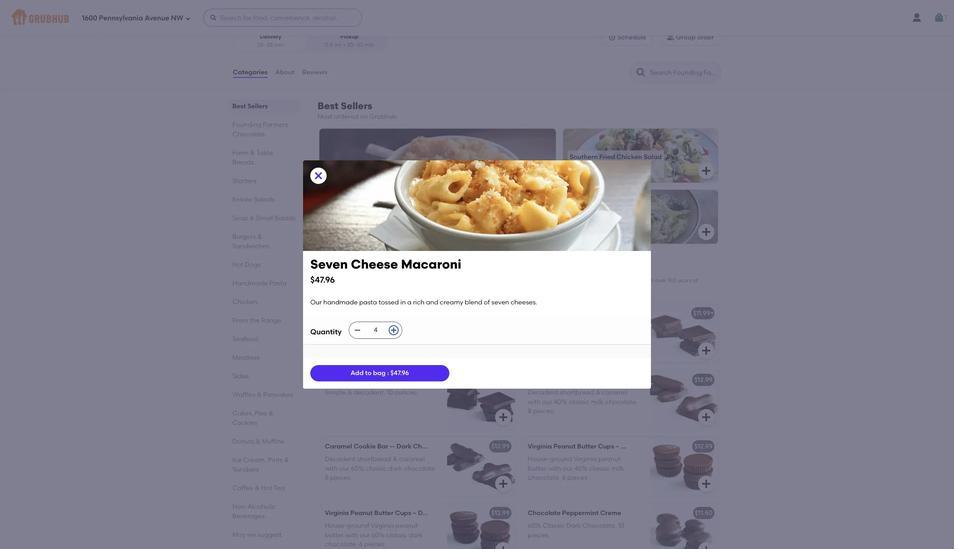 Task type: describe. For each thing, give the bounding box(es) containing it.
1 horizontal spatial and
[[426, 299, 439, 306]]

years
[[678, 278, 692, 284]]

guittard
[[527, 278, 550, 284]]

peanut for 60%
[[351, 510, 373, 517]]

chicken inside tab
[[233, 298, 258, 306]]

$12.99 for decadent shortbread & caramel with our 60% classic dark chocolate. 8 pieces.
[[492, 443, 510, 451]]

best sellers
[[233, 102, 268, 110]]

peanut for dark
[[396, 522, 418, 530]]

expertise
[[318, 285, 342, 292]]

breads
[[233, 159, 254, 166]]

seafood tab
[[233, 335, 296, 344]]

1 vertical spatial hot
[[261, 485, 272, 492]]

founding farmers chocolate artisan, house-crafted chocolate made with the american chocolatier legend - guittard (tm) - family-owned and operated with over 150 years of expertise and honorable sourcing. perfect melt, smooth & luscious, never waxy, no fillers, no artificial ingredients.
[[318, 265, 699, 292]]

virginia peanut butter cups – milk chocolate
[[528, 443, 668, 451]]

& inside decadent shortbread & caramel with our 60% classic dark chocolate. 8 pieces.
[[393, 456, 398, 464]]

almond chocolate squares
[[325, 310, 411, 317]]

0 horizontal spatial hot
[[233, 261, 244, 269]]

lightly
[[325, 323, 345, 330]]

decadent for 40%
[[528, 389, 559, 397]]

french crunch chocolate squares
[[528, 310, 635, 317]]

dogs
[[245, 261, 261, 269]]

luscious,
[[470, 285, 492, 292]]

pasta
[[359, 299, 377, 306]]

10 for decadent.
[[387, 389, 393, 397]]

ordered
[[334, 113, 359, 121]]

– for dark
[[413, 510, 417, 517]]

non-alcoholic beverages tab
[[233, 502, 296, 521]]

4.4
[[242, 1, 250, 9]]

chocolatier
[[473, 278, 503, 284]]

our inside the decadent shortbread & caramel with our 40% classic milk chocolate. 8 pieces.
[[543, 398, 553, 406]]

with inside house-ground virginia peanut butter with our 60% classic dark chocolate. 6 pieces.
[[346, 532, 358, 539]]

from the range
[[233, 317, 282, 325]]

$47.96 inside seven cheese macaroni $47.96
[[311, 275, 335, 285]]

entrée salads tab
[[233, 195, 296, 204]]

peppermint
[[563, 510, 599, 517]]

handmade pasta tab
[[233, 279, 296, 288]]

seven for seven cheese macaroni $11.99
[[326, 214, 345, 222]]

squares for nothing but chocolate squares
[[398, 376, 423, 384]]

sides tab
[[233, 372, 296, 381]]

1600
[[82, 14, 97, 22]]

seven for seven cheese macaroni $47.96
[[311, 257, 348, 272]]

& inside cakes, pies & cookies
[[269, 410, 274, 418]]

creme
[[601, 510, 622, 517]]

southern
[[570, 153, 598, 161]]

donuts
[[233, 438, 254, 446]]

nothing but chocolate squares
[[325, 376, 423, 384]]

operated
[[617, 278, 642, 284]]

chocolate inside founding farmers chocolate artisan, house-crafted chocolate made with the american chocolatier legend - guittard (tm) - family-owned and operated with over 150 years of expertise and honorable sourcing. perfect melt, smooth & luscious, never waxy, no fillers, no artificial ingredients.
[[406, 265, 456, 276]]

soup & small salads
[[233, 214, 296, 222]]

ice cream, pints & sundaes
[[233, 457, 289, 474]]

& inside farm & table breads
[[250, 149, 255, 157]]

shortbread for 60%
[[357, 456, 391, 464]]

bag
[[373, 369, 386, 377]]

burgers & sandwiches tab
[[233, 232, 296, 251]]

group
[[677, 34, 696, 41]]

sourcing.
[[383, 285, 407, 292]]

crafted
[[357, 278, 377, 284]]

artisan,
[[318, 278, 338, 284]]

may
[[233, 531, 246, 539]]

dark inside 60% classic dark chocolate. 10 pieces.
[[567, 522, 581, 530]]

ground for 40%
[[550, 456, 573, 464]]

founding farmers chocolate
[[233, 121, 288, 138]]

rich
[[413, 299, 425, 306]]

soup
[[233, 214, 248, 222]]

& inside 'ice cream, pints & sundaes'
[[284, 457, 289, 464]]

schedule
[[618, 34, 647, 41]]

soup & small salads tab
[[233, 214, 296, 223]]

ounces. for lightly roasted almonds. 10 ounces.
[[410, 323, 434, 330]]

chocolate peppermint creme
[[528, 510, 622, 517]]

best sellers most ordered on grubhub
[[318, 100, 397, 121]]

farm & table breads tab
[[233, 148, 296, 167]]

chocolate peppermint creme image
[[651, 504, 719, 549]]

main navigation navigation
[[0, 0, 955, 35]]

classic
[[543, 522, 565, 530]]

peanut for 40%
[[554, 443, 576, 451]]

hot dogs tab
[[233, 260, 296, 270]]

milk inside the house-ground virginia peanut butter with our 40% classic milk chocolate. 6 pieces.
[[612, 465, 624, 473]]

pies
[[255, 410, 267, 418]]

donuts & muffins
[[233, 438, 284, 446]]

chocolate.
[[583, 522, 617, 530]]

our inside decadent shortbread & caramel with our 60% classic dark chocolate. 8 pieces.
[[339, 465, 350, 473]]

$11.99 + for the french crunch chocolate squares image
[[694, 310, 715, 317]]

virginia up house-ground virginia peanut butter with our 60% classic dark chocolate. 6 pieces.
[[325, 510, 349, 517]]

best for best sellers most ordered on grubhub
[[318, 100, 339, 112]]

hot dogs
[[233, 261, 261, 269]]

bar
[[378, 443, 388, 451]]

salads inside soup & small salads tab
[[275, 214, 296, 222]]

made
[[406, 278, 422, 284]]

meatless tab
[[233, 353, 296, 363]]

min inside pickup 0.5 mi • 20–30 min
[[365, 42, 374, 48]]

food
[[304, 2, 316, 8]]

20–30
[[347, 42, 363, 48]]

& inside the decadent shortbread & caramel with our 40% classic milk chocolate. 8 pieces.
[[596, 389, 601, 397]]

salad inside caesar salad $13.50
[[595, 214, 613, 222]]

decadent shortbread & caramel with our 60% classic dark chocolate. 8 pieces.
[[325, 456, 437, 482]]

virginia inside house-ground virginia peanut butter with our 60% classic dark chocolate. 6 pieces.
[[371, 522, 394, 530]]

chocolate inside founding farmers chocolate
[[233, 131, 265, 138]]

pickup 0.5 mi • 20–30 min
[[325, 34, 374, 48]]

our handmade pasta tossed in a rich and creamy blend of seven cheeses.
[[311, 299, 539, 306]]

chocolate. inside house-ground virginia peanut butter with our 60% classic dark chocolate. 6 pieces.
[[325, 541, 358, 549]]

search icon image
[[636, 67, 647, 78]]

dark inside house-ground virginia peanut butter with our 60% classic dark chocolate. 6 pieces.
[[409, 532, 423, 539]]

entrée salads
[[233, 196, 275, 204]]

nothing but chocolate squares image
[[447, 370, 515, 429]]

caramel for dark
[[399, 456, 425, 464]]

butter for 60%
[[375, 510, 394, 517]]

cakes, pies & cookies tab
[[233, 409, 296, 428]]

classic inside the house-ground virginia peanut butter with our 40% classic milk chocolate. 6 pieces.
[[590, 465, 610, 473]]

but
[[352, 376, 362, 384]]

40% inside the decadent shortbread & caramel with our 40% classic milk chocolate. 8 pieces.
[[554, 398, 568, 406]]

option group containing delivery 20–35 min
[[233, 30, 388, 53]]

squares down in
[[385, 310, 411, 317]]

1 button
[[934, 10, 948, 26]]

house-ground virginia peanut butter with our 60% classic dark chocolate. 6 pieces.
[[325, 522, 423, 549]]

non-alcoholic beverages
[[233, 503, 276, 520]]

coffee
[[233, 485, 253, 492]]

sundaes
[[233, 466, 259, 474]]

+ for the almond chocolate squares image
[[508, 310, 512, 317]]

the inside founding farmers chocolate artisan, house-crafted chocolate made with the american chocolatier legend - guittard (tm) - family-owned and operated with over 150 years of expertise and honorable sourcing. perfect melt, smooth & luscious, never waxy, no fillers, no artificial ingredients.
[[436, 278, 444, 284]]

peanut for milk
[[599, 456, 621, 464]]

add to bag : $47.96
[[351, 369, 409, 377]]

group order button
[[660, 30, 722, 46]]

the inside "from the range" 'tab'
[[250, 317, 260, 325]]

1 no from the left
[[526, 285, 532, 292]]

chocolate. inside the decadent shortbread & caramel with our 40% classic milk chocolate. 8 pieces.
[[605, 398, 638, 406]]

our inside the house-ground virginia peanut butter with our 40% classic milk chocolate. 6 pieces.
[[563, 465, 573, 473]]

fried
[[600, 153, 616, 161]]

house- for house-ground virginia peanut butter with our 60% classic dark chocolate. 6 pieces.
[[325, 522, 347, 530]]

our
[[311, 299, 322, 306]]

60% inside house-ground virginia peanut butter with our 60% classic dark chocolate. 6 pieces.
[[372, 532, 385, 539]]

pieces. inside the decadent shortbread & caramel with our 40% classic milk chocolate. 8 pieces.
[[533, 408, 555, 415]]

10 for almonds.
[[402, 323, 408, 330]]

caesar salad $13.50
[[570, 214, 613, 233]]

farm & table breads
[[233, 149, 273, 166]]

1 vertical spatial and
[[343, 285, 354, 292]]

we
[[247, 531, 256, 539]]

honorable
[[355, 285, 382, 292]]

ice cream, pints & sundaes tab
[[233, 456, 296, 475]]

0 vertical spatial and
[[605, 278, 616, 284]]

delivery
[[361, 2, 382, 8]]

nothing
[[325, 376, 350, 384]]

10 inside 60% classic dark chocolate. 10 pieces.
[[618, 522, 625, 530]]

caramel for milk
[[602, 389, 628, 397]]

blend
[[465, 299, 483, 306]]

almond
[[325, 310, 349, 317]]

salads inside "entrée salads" tab
[[254, 196, 275, 204]]

60% inside 60% classic dark chocolate. 10 pieces.
[[528, 522, 542, 530]]

dark inside decadent shortbread & caramel with our 60% classic dark chocolate. 8 pieces.
[[388, 465, 402, 473]]

butter for house-ground virginia peanut butter with our 60% classic dark chocolate. 6 pieces.
[[325, 532, 344, 539]]

crunch
[[551, 310, 574, 317]]

alcoholic
[[248, 503, 276, 511]]

small
[[256, 214, 273, 222]]

milk
[[621, 443, 634, 451]]

classic inside house-ground virginia peanut butter with our 60% classic dark chocolate. 6 pieces.
[[387, 532, 407, 539]]

Search Founding Farmers DC search field
[[650, 68, 719, 77]]

american
[[446, 278, 471, 284]]

svg image inside the main navigation navigation
[[185, 16, 191, 21]]

1600 pennsylvania avenue nw
[[82, 14, 183, 22]]

categories
[[233, 68, 268, 76]]

may we suggest
[[233, 531, 282, 539]]

best sellers tab
[[233, 102, 296, 111]]

schedule button
[[601, 30, 654, 46]]

butter for 40%
[[578, 443, 597, 451]]



Task type: vqa. For each thing, say whether or not it's contained in the screenshot.
the flavor. within the MIX UP TO 2 PROTEINS WITH YOUR CHOICE OF BASE, MIX-INS, TOPPINGS, AND FLAVOR.
no



Task type: locate. For each thing, give the bounding box(es) containing it.
1 vertical spatial peanut
[[351, 510, 373, 517]]

coffee & hot tea
[[233, 485, 285, 492]]

add
[[351, 369, 364, 377]]

non-
[[233, 503, 248, 511]]

ounces. down the add to bag : $47.96
[[395, 389, 419, 397]]

1 horizontal spatial 6
[[562, 474, 566, 482]]

virginia down virginia peanut butter cups – milk chocolate
[[574, 456, 597, 464]]

butter up house-ground virginia peanut butter with our 60% classic dark chocolate. 6 pieces.
[[375, 510, 394, 517]]

reviews
[[302, 68, 328, 76]]

fillers,
[[534, 285, 549, 292]]

2 $11.99 + from the left
[[694, 310, 715, 317]]

2 horizontal spatial $11.99
[[694, 310, 711, 317]]

0 vertical spatial hot
[[233, 261, 244, 269]]

1 horizontal spatial shortbread
[[560, 389, 595, 397]]

1 horizontal spatial dark
[[409, 532, 423, 539]]

pancakes
[[263, 391, 293, 399]]

virginia peanut butter cups – milk chocolate image
[[651, 437, 719, 496]]

150
[[668, 278, 677, 284]]

0 horizontal spatial milk
[[591, 398, 604, 406]]

seven inside seven cheese macaroni $47.96
[[311, 257, 348, 272]]

coffee & hot tea tab
[[233, 484, 296, 493]]

6 for 60%
[[359, 541, 363, 549]]

0 horizontal spatial +
[[508, 310, 512, 317]]

– for milk
[[616, 443, 620, 451]]

cheese for seven cheese macaroni $47.96
[[351, 257, 398, 272]]

0 horizontal spatial peanut
[[396, 522, 418, 530]]

0 horizontal spatial cups
[[395, 510, 412, 517]]

1 horizontal spatial $47.96
[[391, 369, 409, 377]]

$47.96 right :
[[391, 369, 409, 377]]

house-ground virginia peanut butter with our 40% classic milk chocolate. 6 pieces.
[[528, 456, 624, 482]]

1 horizontal spatial $11.99 +
[[694, 310, 715, 317]]

$47.96 up the expertise
[[311, 275, 335, 285]]

2 vertical spatial 10
[[618, 522, 625, 530]]

0 vertical spatial 60%
[[351, 465, 365, 473]]

with
[[423, 278, 434, 284], [643, 278, 654, 284], [528, 398, 541, 406], [325, 465, 338, 473], [549, 465, 562, 473], [346, 532, 358, 539]]

chicken up from
[[233, 298, 258, 306]]

0 vertical spatial butter
[[578, 443, 597, 451]]

virginia peanut butter cups – dark chocolate
[[325, 510, 468, 517]]

founding farmers chocolate tab
[[233, 120, 296, 139]]

from the range tab
[[233, 316, 296, 326]]

0.5
[[325, 42, 333, 48]]

caesar
[[570, 214, 593, 222]]

& inside burgers & sandwiches
[[258, 233, 262, 241]]

2 min from the left
[[365, 42, 374, 48]]

milk inside the decadent shortbread & caramel with our 40% classic milk chocolate. 8 pieces.
[[591, 398, 604, 406]]

1 horizontal spatial farmers
[[365, 265, 404, 276]]

chicken
[[617, 153, 643, 161], [233, 298, 258, 306]]

best up most
[[318, 100, 339, 112]]

peanut down "virginia peanut butter cups – dark chocolate"
[[396, 522, 418, 530]]

2 no from the left
[[550, 285, 557, 292]]

may we suggest tab
[[233, 530, 296, 540]]

2 vertical spatial and
[[426, 299, 439, 306]]

best for best sellers
[[233, 102, 246, 110]]

chicken right fried
[[617, 153, 643, 161]]

svg image inside schedule button
[[609, 34, 616, 41]]

best up founding farmers chocolate
[[233, 102, 246, 110]]

0 horizontal spatial sellers
[[248, 102, 268, 110]]

0 vertical spatial cheese
[[347, 214, 370, 222]]

0 horizontal spatial no
[[526, 285, 532, 292]]

$12.99 for house-ground virginia peanut butter with our 40% classic milk chocolate. 6 pieces.
[[695, 443, 713, 451]]

our inside house-ground virginia peanut butter with our 60% classic dark chocolate. 6 pieces.
[[360, 532, 370, 539]]

& inside founding farmers chocolate artisan, house-crafted chocolate made with the american chocolatier legend - guittard (tm) - family-owned and operated with over 150 years of expertise and honorable sourcing. perfect melt, smooth & luscious, never waxy, no fillers, no artificial ingredients.
[[465, 285, 469, 292]]

svg image
[[934, 12, 945, 23], [210, 14, 217, 21], [539, 227, 550, 238], [701, 227, 712, 238], [354, 327, 361, 334], [498, 412, 509, 423], [701, 412, 712, 423], [498, 545, 509, 549]]

(222)
[[252, 1, 267, 9]]

0 horizontal spatial $47.96
[[311, 275, 335, 285]]

decadent for 60%
[[325, 456, 356, 464]]

seven inside seven cheese macaroni $11.99
[[326, 214, 345, 222]]

1 + from the left
[[508, 310, 512, 317]]

and right rich
[[426, 299, 439, 306]]

sellers inside tab
[[248, 102, 268, 110]]

people icon image
[[668, 34, 675, 41]]

ground inside the house-ground virginia peanut butter with our 40% classic milk chocolate. 6 pieces.
[[550, 456, 573, 464]]

virginia up the house-ground virginia peanut butter with our 40% classic milk chocolate. 6 pieces.
[[528, 443, 552, 451]]

starters tab
[[233, 176, 296, 186]]

10 down creme
[[618, 522, 625, 530]]

1 vertical spatial the
[[250, 317, 260, 325]]

1 vertical spatial house-
[[325, 522, 347, 530]]

$12.99 for house-ground virginia peanut butter with our 60% classic dark chocolate. 6 pieces.
[[492, 510, 510, 517]]

butter up the house-ground virginia peanut butter with our 40% classic milk chocolate. 6 pieces.
[[578, 443, 597, 451]]

1 vertical spatial of
[[484, 299, 490, 306]]

pints
[[268, 457, 283, 464]]

from
[[233, 317, 248, 325]]

cups for dark
[[395, 510, 412, 517]]

about
[[275, 68, 295, 76]]

0 horizontal spatial peanut
[[351, 510, 373, 517]]

founding up house-
[[318, 265, 362, 276]]

1 vertical spatial 60%
[[528, 522, 542, 530]]

10 right almonds.
[[402, 323, 408, 330]]

dark
[[388, 465, 402, 473], [409, 532, 423, 539]]

1 vertical spatial caramel
[[399, 456, 425, 464]]

squares right :
[[398, 376, 423, 384]]

sandwiches
[[233, 243, 270, 250]]

1 horizontal spatial –
[[616, 443, 620, 451]]

1 horizontal spatial 8
[[528, 408, 532, 415]]

1 vertical spatial 40%
[[575, 465, 588, 473]]

dark down "virginia peanut butter cups – dark chocolate"
[[409, 532, 423, 539]]

peanut inside the house-ground virginia peanut butter with our 40% classic milk chocolate. 6 pieces.
[[599, 456, 621, 464]]

0 vertical spatial ounces.
[[410, 323, 434, 330]]

quantity
[[311, 328, 342, 336]]

cups for milk
[[598, 443, 615, 451]]

founding inside founding farmers chocolate artisan, house-crafted chocolate made with the american chocolatier legend - guittard (tm) - family-owned and operated with over 150 years of expertise and honorable sourcing. perfect melt, smooth & luscious, never waxy, no fillers, no artificial ingredients.
[[318, 265, 362, 276]]

milk up virginia peanut butter cups – milk chocolate
[[591, 398, 604, 406]]

macaroni inside seven cheese macaroni $11.99
[[372, 214, 401, 222]]

sellers for best sellers most ordered on grubhub
[[341, 100, 373, 112]]

40%
[[554, 398, 568, 406], [575, 465, 588, 473]]

in
[[401, 299, 406, 306]]

0 vertical spatial seven
[[326, 214, 345, 222]]

0 horizontal spatial shortbread
[[357, 456, 391, 464]]

-
[[524, 278, 526, 284], [564, 278, 567, 284], [390, 443, 393, 451], [393, 443, 395, 451]]

hot left tea
[[261, 485, 272, 492]]

caramel inside the decadent shortbread & caramel with our 40% classic milk chocolate. 8 pieces.
[[602, 389, 628, 397]]

10 down :
[[387, 389, 393, 397]]

waffles & pancakes
[[233, 391, 293, 399]]

peanut up house-ground virginia peanut butter with our 60% classic dark chocolate. 6 pieces.
[[351, 510, 373, 517]]

smooth
[[443, 285, 463, 292]]

1 horizontal spatial decadent
[[528, 389, 559, 397]]

macaroni for seven cheese macaroni $47.96
[[401, 257, 462, 272]]

0 horizontal spatial 8
[[325, 474, 329, 482]]

cups left milk
[[598, 443, 615, 451]]

chicken inside southern fried chicken salad $20.50
[[617, 153, 643, 161]]

60% inside decadent shortbread & caramel with our 60% classic dark chocolate. 8 pieces.
[[351, 465, 365, 473]]

to
[[365, 369, 372, 377]]

0 horizontal spatial –
[[413, 510, 417, 517]]

time
[[348, 2, 360, 8]]

starters
[[233, 177, 257, 185]]

svg image inside 1 'button'
[[934, 12, 945, 23]]

1 vertical spatial –
[[413, 510, 417, 517]]

caramel cookie bar -- milk chocolate image
[[651, 370, 719, 429]]

pieces. inside house-ground virginia peanut butter with our 60% classic dark chocolate. 6 pieces.
[[365, 541, 386, 549]]

peanut down virginia peanut butter cups – milk chocolate
[[599, 456, 621, 464]]

2 horizontal spatial 60%
[[528, 522, 542, 530]]

1 horizontal spatial 40%
[[575, 465, 588, 473]]

0 horizontal spatial chicken
[[233, 298, 258, 306]]

mi
[[335, 42, 342, 48]]

chocolate. inside the house-ground virginia peanut butter with our 40% classic milk chocolate. 6 pieces.
[[528, 474, 561, 482]]

1 vertical spatial seven
[[311, 257, 348, 272]]

0 vertical spatial $47.96
[[311, 275, 335, 285]]

pieces. inside decadent shortbread & caramel with our 60% classic dark chocolate. 8 pieces.
[[330, 474, 352, 482]]

0 horizontal spatial founding
[[233, 121, 261, 129]]

farmers inside founding farmers chocolate
[[263, 121, 288, 129]]

1 horizontal spatial the
[[436, 278, 444, 284]]

classic inside the decadent shortbread & caramel with our 40% classic milk chocolate. 8 pieces.
[[569, 398, 590, 406]]

0 vertical spatial salads
[[254, 196, 275, 204]]

founding for founding farmers chocolate
[[233, 121, 261, 129]]

tea
[[274, 485, 285, 492]]

squares down operated
[[610, 310, 635, 317]]

ice
[[233, 457, 242, 464]]

decadent
[[528, 389, 559, 397], [325, 456, 356, 464]]

of right 'years'
[[693, 278, 699, 284]]

(tm)
[[551, 278, 563, 284]]

$12.99 for decadent shortbread & caramel with our 40% classic milk chocolate. 8 pieces.
[[695, 376, 713, 384]]

option group
[[233, 30, 388, 53]]

0 vertical spatial the
[[436, 278, 444, 284]]

family-
[[568, 278, 586, 284]]

farmers down "best sellers" tab on the top left of the page
[[263, 121, 288, 129]]

1 horizontal spatial +
[[711, 310, 715, 317]]

ground for 60%
[[347, 522, 369, 530]]

handmade pasta
[[233, 280, 287, 287]]

0 vertical spatial farmers
[[263, 121, 288, 129]]

0 horizontal spatial ground
[[347, 522, 369, 530]]

creamy
[[440, 299, 464, 306]]

0 horizontal spatial house-
[[325, 522, 347, 530]]

0 vertical spatial milk
[[591, 398, 604, 406]]

shortbread for 40%
[[560, 389, 595, 397]]

0 vertical spatial decadent
[[528, 389, 559, 397]]

shortbread inside the decadent shortbread & caramel with our 40% classic milk chocolate. 8 pieces.
[[560, 389, 595, 397]]

ounces. down rich
[[410, 323, 434, 330]]

svg image
[[185, 16, 191, 21], [609, 34, 616, 41], [701, 166, 712, 177], [313, 170, 324, 181], [390, 327, 398, 334], [701, 346, 712, 356], [498, 479, 509, 490], [701, 479, 712, 490], [701, 545, 712, 549]]

milk down milk
[[612, 465, 624, 473]]

sellers up the on
[[341, 100, 373, 112]]

chocolate. inside decadent shortbread & caramel with our 60% classic dark chocolate. 8 pieces.
[[404, 465, 437, 473]]

1 vertical spatial cups
[[395, 510, 412, 517]]

60% down "virginia peanut butter cups – dark chocolate"
[[372, 532, 385, 539]]

6 for 40%
[[562, 474, 566, 482]]

salad
[[644, 153, 662, 161], [595, 214, 613, 222]]

$11.99 for the almond chocolate squares image
[[491, 310, 508, 317]]

0 vertical spatial salad
[[644, 153, 662, 161]]

virginia peanut butter cups – dark chocolate image
[[447, 504, 515, 549]]

best inside tab
[[233, 102, 246, 110]]

waxy,
[[510, 285, 524, 292]]

donuts & muffins tab
[[233, 437, 296, 447]]

butter for house-ground virginia peanut butter with our 40% classic milk chocolate. 6 pieces.
[[528, 465, 547, 473]]

founding for founding farmers chocolate artisan, house-crafted chocolate made with the american chocolatier legend - guittard (tm) - family-owned and operated with over 150 years of expertise and honorable sourcing. perfect melt, smooth & luscious, never waxy, no fillers, no artificial ingredients.
[[318, 265, 362, 276]]

$11.99 + for the almond chocolate squares image
[[491, 310, 512, 317]]

the right from
[[250, 317, 260, 325]]

min right 20–30
[[365, 42, 374, 48]]

house- inside the house-ground virginia peanut butter with our 40% classic milk chocolate. 6 pieces.
[[528, 456, 550, 464]]

virginia
[[528, 443, 552, 451], [574, 456, 597, 464], [325, 510, 349, 517], [371, 522, 394, 530]]

good food
[[288, 2, 316, 8]]

2 + from the left
[[711, 310, 715, 317]]

cups up house-ground virginia peanut butter with our 60% classic dark chocolate. 6 pieces.
[[395, 510, 412, 517]]

0 horizontal spatial $11.99
[[326, 225, 344, 233]]

60% down cookie
[[351, 465, 365, 473]]

classic inside decadent shortbread & caramel with our 60% classic dark chocolate. 8 pieces.
[[366, 465, 387, 473]]

farmers for founding farmers chocolate
[[263, 121, 288, 129]]

85
[[324, 1, 331, 9]]

caramel
[[325, 443, 352, 451]]

house- for house-ground virginia peanut butter with our 40% classic milk chocolate. 6 pieces.
[[528, 456, 550, 464]]

burgers
[[233, 233, 256, 241]]

handmade
[[233, 280, 268, 287]]

dark for -
[[397, 443, 412, 451]]

$11.99 +
[[491, 310, 512, 317], [694, 310, 715, 317]]

cheese inside seven cheese macaroni $47.96
[[351, 257, 398, 272]]

1 horizontal spatial salad
[[644, 153, 662, 161]]

no down (tm)
[[550, 285, 557, 292]]

min inside "delivery 20–35 min"
[[274, 42, 284, 48]]

sellers inside best sellers most ordered on grubhub
[[341, 100, 373, 112]]

1 horizontal spatial 60%
[[372, 532, 385, 539]]

$13.50
[[570, 225, 589, 233]]

ground down "virginia peanut butter cups – dark chocolate"
[[347, 522, 369, 530]]

1 vertical spatial 6
[[359, 541, 363, 549]]

with inside the house-ground virginia peanut butter with our 40% classic milk chocolate. 6 pieces.
[[549, 465, 562, 473]]

1 vertical spatial farmers
[[365, 265, 404, 276]]

$11.99 inside seven cheese macaroni $11.99
[[326, 225, 344, 233]]

and right the owned on the right bottom of page
[[605, 278, 616, 284]]

0 horizontal spatial dark
[[397, 443, 412, 451]]

hot left dogs
[[233, 261, 244, 269]]

2 horizontal spatial dark
[[567, 522, 581, 530]]

best
[[318, 100, 339, 112], [233, 102, 246, 110]]

almonds.
[[372, 323, 400, 330]]

ground down virginia peanut butter cups – milk chocolate
[[550, 456, 573, 464]]

1 vertical spatial macaroni
[[401, 257, 462, 272]]

1 vertical spatial 10
[[387, 389, 393, 397]]

0 vertical spatial of
[[693, 278, 699, 284]]

caramel cookie bar -- dark chocolate
[[325, 443, 446, 451]]

1 min from the left
[[274, 42, 284, 48]]

0 horizontal spatial min
[[274, 42, 284, 48]]

pieces. inside the house-ground virginia peanut butter with our 40% classic milk chocolate. 6 pieces.
[[568, 474, 589, 482]]

peanut up the house-ground virginia peanut butter with our 40% classic milk chocolate. 6 pieces.
[[554, 443, 576, 451]]

of inside founding farmers chocolate artisan, house-crafted chocolate made with the american chocolatier legend - guittard (tm) - family-owned and operated with over 150 years of expertise and honorable sourcing. perfect melt, smooth & luscious, never waxy, no fillers, no artificial ingredients.
[[693, 278, 699, 284]]

8 for decadent shortbread & caramel with our 40% classic milk chocolate. 8 pieces.
[[528, 408, 532, 415]]

butter
[[578, 443, 597, 451], [375, 510, 394, 517]]

decadent inside decadent shortbread & caramel with our 60% classic dark chocolate. 8 pieces.
[[325, 456, 356, 464]]

cakes, pies & cookies
[[233, 410, 274, 427]]

seven
[[326, 214, 345, 222], [311, 257, 348, 272]]

pieces.
[[533, 408, 555, 415], [330, 474, 352, 482], [568, 474, 589, 482], [528, 532, 550, 539], [365, 541, 386, 549]]

+ for the french crunch chocolate squares image
[[711, 310, 715, 317]]

1 horizontal spatial min
[[365, 42, 374, 48]]

8 inside the decadent shortbread & caramel with our 40% classic milk chocolate. 8 pieces.
[[528, 408, 532, 415]]

1 horizontal spatial best
[[318, 100, 339, 112]]

1 horizontal spatial sellers
[[341, 100, 373, 112]]

nw
[[171, 14, 183, 22]]

squares for french crunch chocolate squares
[[610, 310, 635, 317]]

virginia inside the house-ground virginia peanut butter with our 40% classic milk chocolate. 6 pieces.
[[574, 456, 597, 464]]

caramel cookie bar -- dark chocolate image
[[447, 437, 515, 496]]

6 inside the house-ground virginia peanut butter with our 40% classic milk chocolate. 6 pieces.
[[562, 474, 566, 482]]

$11.99 for the french crunch chocolate squares image
[[694, 310, 711, 317]]

chocolate
[[378, 278, 405, 284]]

decadent inside the decadent shortbread & caramel with our 40% classic milk chocolate. 8 pieces.
[[528, 389, 559, 397]]

0 vertical spatial peanut
[[554, 443, 576, 451]]

6 inside house-ground virginia peanut butter with our 60% classic dark chocolate. 6 pieces.
[[359, 541, 363, 549]]

0 vertical spatial 40%
[[554, 398, 568, 406]]

sellers for best sellers
[[248, 102, 268, 110]]

1 horizontal spatial dark
[[418, 510, 433, 517]]

avenue
[[145, 14, 169, 22]]

waffles & pancakes tab
[[233, 390, 296, 400]]

good
[[288, 2, 303, 8]]

suggest
[[257, 531, 282, 539]]

0 horizontal spatial and
[[343, 285, 354, 292]]

0 horizontal spatial butter
[[325, 532, 344, 539]]

1 horizontal spatial peanut
[[599, 456, 621, 464]]

0 horizontal spatial farmers
[[263, 121, 288, 129]]

8 inside decadent shortbread & caramel with our 60% classic dark chocolate. 8 pieces.
[[325, 474, 329, 482]]

–
[[616, 443, 620, 451], [413, 510, 417, 517]]

peanut inside house-ground virginia peanut butter with our 60% classic dark chocolate. 6 pieces.
[[396, 522, 418, 530]]

no right waxy,
[[526, 285, 532, 292]]

1 horizontal spatial no
[[550, 285, 557, 292]]

0 vertical spatial 10
[[402, 323, 408, 330]]

shortbread inside decadent shortbread & caramel with our 60% classic dark chocolate. 8 pieces.
[[357, 456, 391, 464]]

of
[[693, 278, 699, 284], [484, 299, 490, 306]]

seafood
[[233, 336, 258, 343]]

macaroni inside seven cheese macaroni $47.96
[[401, 257, 462, 272]]

with inside the decadent shortbread & caramel with our 40% classic milk chocolate. 8 pieces.
[[528, 398, 541, 406]]

a
[[408, 299, 412, 306]]

group order
[[677, 34, 715, 41]]

0 horizontal spatial 6
[[359, 541, 363, 549]]

10
[[402, 323, 408, 330], [387, 389, 393, 397], [618, 522, 625, 530]]

Input item quantity number field
[[366, 322, 386, 339]]

1 horizontal spatial caramel
[[602, 389, 628, 397]]

entrée
[[233, 196, 252, 204]]

categories button
[[233, 56, 268, 89]]

french crunch chocolate squares image
[[651, 304, 719, 363]]

founding down best sellers
[[233, 121, 261, 129]]

1 vertical spatial $47.96
[[391, 369, 409, 377]]

1 vertical spatial dark
[[418, 510, 433, 517]]

1 vertical spatial salads
[[275, 214, 296, 222]]

40% inside the house-ground virginia peanut butter with our 40% classic milk chocolate. 6 pieces.
[[575, 465, 588, 473]]

salad inside southern fried chicken salad $20.50
[[644, 153, 662, 161]]

min down delivery
[[274, 42, 284, 48]]

our
[[543, 398, 553, 406], [339, 465, 350, 473], [563, 465, 573, 473], [360, 532, 370, 539]]

60% left classic
[[528, 522, 542, 530]]

ounces. for simple & decadent. 10 ounces.
[[395, 389, 419, 397]]

farmers inside founding farmers chocolate artisan, house-crafted chocolate made with the american chocolatier legend - guittard (tm) - family-owned and operated with over 150 years of expertise and honorable sourcing. perfect melt, smooth & luscious, never waxy, no fillers, no artificial ingredients.
[[365, 265, 404, 276]]

dark down the caramel cookie bar -- dark chocolate
[[388, 465, 402, 473]]

caramel inside decadent shortbread & caramel with our 60% classic dark chocolate. 8 pieces.
[[399, 456, 425, 464]]

0 vertical spatial 6
[[562, 474, 566, 482]]

the up 'melt,'
[[436, 278, 444, 284]]

1 vertical spatial decadent
[[325, 456, 356, 464]]

dark
[[397, 443, 412, 451], [418, 510, 433, 517], [567, 522, 581, 530]]

macaroni
[[372, 214, 401, 222], [401, 257, 462, 272]]

virginia down "virginia peanut butter cups – dark chocolate"
[[371, 522, 394, 530]]

best inside best sellers most ordered on grubhub
[[318, 100, 339, 112]]

pasta
[[269, 280, 287, 287]]

:
[[387, 369, 389, 377]]

almond chocolate squares image
[[447, 304, 515, 363]]

most
[[318, 113, 333, 121]]

8 for decadent shortbread & caramel with our 60% classic dark chocolate. 8 pieces.
[[325, 474, 329, 482]]

dark for –
[[418, 510, 433, 517]]

•
[[343, 42, 345, 48]]

0 horizontal spatial butter
[[375, 510, 394, 517]]

founding inside founding farmers chocolate
[[233, 121, 261, 129]]

reviews button
[[302, 56, 328, 89]]

of right blend
[[484, 299, 490, 306]]

star icon image
[[233, 1, 242, 10]]

20–35
[[257, 42, 273, 48]]

macaroni for seven cheese macaroni $11.99
[[372, 214, 401, 222]]

0 vertical spatial butter
[[528, 465, 547, 473]]

pieces. inside 60% classic dark chocolate. 10 pieces.
[[528, 532, 550, 539]]

0 horizontal spatial dark
[[388, 465, 402, 473]]

0 horizontal spatial decadent
[[325, 456, 356, 464]]

range
[[261, 317, 282, 325]]

chicken tab
[[233, 297, 296, 307]]

with inside decadent shortbread & caramel with our 60% classic dark chocolate. 8 pieces.
[[325, 465, 338, 473]]

ground inside house-ground virginia peanut butter with our 60% classic dark chocolate. 6 pieces.
[[347, 522, 369, 530]]

table
[[256, 149, 273, 157]]

0 vertical spatial shortbread
[[560, 389, 595, 397]]

sellers up founding farmers chocolate
[[248, 102, 268, 110]]

1 horizontal spatial ground
[[550, 456, 573, 464]]

1 vertical spatial founding
[[318, 265, 362, 276]]

farmers for founding farmers chocolate artisan, house-crafted chocolate made with the american chocolatier legend - guittard (tm) - family-owned and operated with over 150 years of expertise and honorable sourcing. perfect melt, smooth & luscious, never waxy, no fillers, no artificial ingredients.
[[365, 265, 404, 276]]

0 vertical spatial cups
[[598, 443, 615, 451]]

salads right small
[[275, 214, 296, 222]]

1 vertical spatial butter
[[325, 532, 344, 539]]

1 horizontal spatial founding
[[318, 265, 362, 276]]

$11.99
[[326, 225, 344, 233], [491, 310, 508, 317], [694, 310, 711, 317]]

cheese for seven cheese macaroni $11.99
[[347, 214, 370, 222]]

and down house-
[[343, 285, 354, 292]]

farmers up chocolate
[[365, 265, 404, 276]]

butter inside the house-ground virginia peanut butter with our 40% classic milk chocolate. 6 pieces.
[[528, 465, 547, 473]]

1 $11.99 + from the left
[[491, 310, 512, 317]]

cheeses.
[[511, 299, 538, 306]]

salads down the starters tab
[[254, 196, 275, 204]]

cups
[[598, 443, 615, 451], [395, 510, 412, 517]]

2 horizontal spatial and
[[605, 278, 616, 284]]

&
[[250, 149, 255, 157], [250, 214, 255, 222], [258, 233, 262, 241], [465, 285, 469, 292], [347, 389, 352, 397], [596, 389, 601, 397], [257, 391, 262, 399], [269, 410, 274, 418], [256, 438, 261, 446], [393, 456, 398, 464], [284, 457, 289, 464], [255, 485, 260, 492]]

butter inside house-ground virginia peanut butter with our 60% classic dark chocolate. 6 pieces.
[[325, 532, 344, 539]]

house- inside house-ground virginia peanut butter with our 60% classic dark chocolate. 6 pieces.
[[325, 522, 347, 530]]

1 vertical spatial shortbread
[[357, 456, 391, 464]]

classic
[[569, 398, 590, 406], [366, 465, 387, 473], [590, 465, 610, 473], [387, 532, 407, 539]]

sides
[[233, 373, 249, 380]]

seven
[[492, 299, 510, 306]]

never
[[494, 285, 508, 292]]

83
[[273, 1, 280, 9]]

cheese inside seven cheese macaroni $11.99
[[347, 214, 370, 222]]



